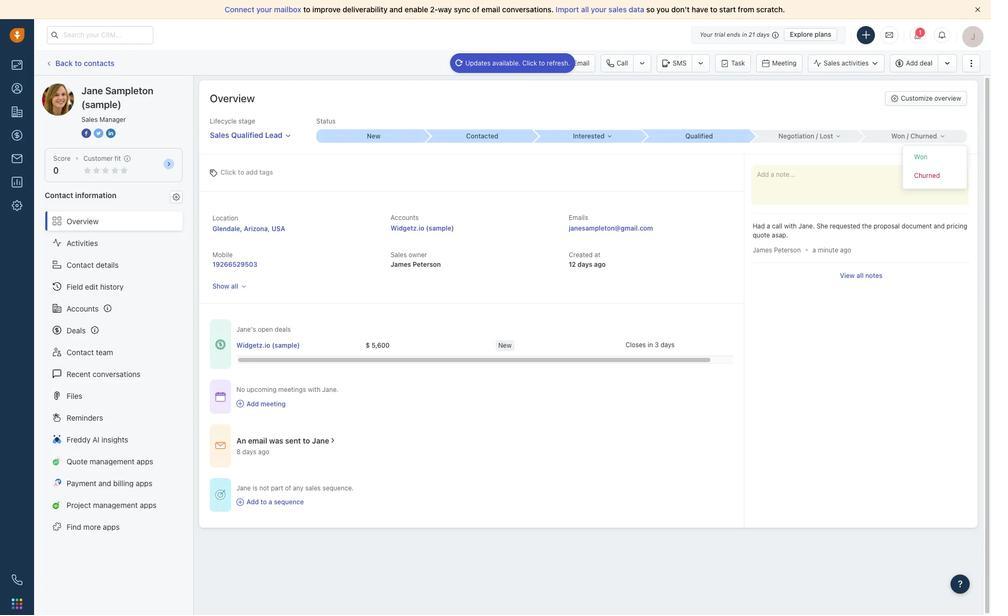 Task type: locate. For each thing, give the bounding box(es) containing it.
(sample) up manager
[[121, 83, 151, 92]]

widgetz.io up owner at the top left of the page
[[391, 224, 425, 232]]

sms button
[[657, 54, 692, 72]]

janesampleton@gmail.com link
[[569, 223, 653, 234]]

view all notes
[[840, 272, 883, 280]]

apps down payment and billing apps
[[140, 501, 157, 510]]

0 vertical spatial management
[[90, 457, 135, 466]]

0 vertical spatial widgetz.io
[[391, 224, 425, 232]]

jane. inside had a call with jane. she requested the proposal document and pricing quote asap.
[[799, 222, 815, 230]]

0 vertical spatial won
[[892, 132, 905, 140]]

0 horizontal spatial with
[[308, 386, 321, 394]]

apps right more
[[103, 522, 120, 531]]

email up "8 days ago"
[[248, 436, 267, 445]]

0 vertical spatial in
[[742, 31, 747, 38]]

0 vertical spatial all
[[581, 5, 589, 14]]

jane right the sent
[[312, 436, 329, 445]]

call
[[617, 59, 628, 67]]

a minute ago
[[813, 246, 852, 254]]

0 vertical spatial ago
[[840, 246, 852, 254]]

0
[[53, 166, 59, 175]]

apps for quote management apps
[[137, 457, 153, 466]]

0 vertical spatial accounts
[[391, 214, 419, 222]]

1 vertical spatial in
[[648, 341, 653, 349]]

stage
[[238, 117, 255, 125]]

1 vertical spatial and
[[934, 222, 945, 230]]

1 vertical spatial jane.
[[322, 386, 339, 394]]

widgetz.io (sample) link down open
[[237, 341, 300, 350]]

sales right any
[[305, 484, 321, 492]]

(sample) inside jane sampleton (sample) sales manager
[[82, 99, 121, 110]]

sales for sales owner james peterson
[[391, 251, 407, 259]]

accounts inside accounts widgetz.io (sample)
[[391, 214, 419, 222]]

1 horizontal spatial /
[[907, 132, 909, 140]]

1 horizontal spatial sales
[[609, 5, 627, 14]]

back to contacts link
[[45, 55, 115, 71]]

1 vertical spatial a
[[813, 246, 816, 254]]

contacts
[[84, 58, 115, 68]]

won for won / churned
[[892, 132, 905, 140]]

1 horizontal spatial of
[[472, 5, 480, 14]]

1 container_wx8msf4aqz5i3rn1 image from the top
[[215, 339, 226, 350]]

churned down customize overview button
[[911, 132, 937, 140]]

jane sampleton (sample) sales manager
[[82, 85, 153, 124]]

reminders
[[67, 413, 103, 422]]

1 vertical spatial click
[[221, 168, 236, 176]]

sales left data
[[609, 5, 627, 14]]

2 vertical spatial add
[[247, 498, 259, 506]]

(sample) down deals
[[272, 341, 300, 349]]

0 vertical spatial overview
[[210, 92, 255, 104]]

overview up lifecycle stage on the left top of page
[[210, 92, 255, 104]]

explore
[[790, 30, 813, 38]]

days down created
[[578, 261, 593, 269]]

quote
[[67, 457, 88, 466]]

sales up facebook circled image
[[82, 116, 98, 124]]

ago inside created at 12 days ago
[[594, 261, 606, 269]]

container_wx8msf4aqz5i3rn1 image left add to a sequence
[[237, 498, 244, 506]]

to right back
[[75, 58, 82, 68]]

0 vertical spatial of
[[472, 5, 480, 14]]

1 horizontal spatial a
[[767, 222, 770, 230]]

0 horizontal spatial widgetz.io (sample) link
[[237, 341, 300, 350]]

1 vertical spatial accounts
[[67, 304, 99, 313]]

an email was sent to jane
[[237, 436, 329, 445]]

1 vertical spatial sales
[[305, 484, 321, 492]]

add left deal on the right
[[906, 59, 918, 67]]

churned down won / churned
[[914, 171, 940, 179]]

8
[[237, 448, 241, 456]]

0 horizontal spatial james
[[391, 261, 411, 269]]

your
[[256, 5, 272, 14], [591, 5, 607, 14]]

all right show
[[231, 282, 238, 290]]

location glendale, arizona, usa
[[213, 214, 285, 233]]

james down quote
[[753, 246, 772, 254]]

negotiation / lost link
[[750, 130, 859, 143]]

1 horizontal spatial accounts
[[391, 214, 419, 222]]

1 vertical spatial new
[[498, 341, 512, 349]]

1 vertical spatial won
[[914, 153, 928, 161]]

sampleton up manager
[[105, 85, 153, 96]]

was
[[269, 436, 283, 445]]

sales qualified lead
[[210, 131, 283, 140]]

container_wx8msf4aqz5i3rn1 image left no
[[215, 392, 226, 402]]

2 vertical spatial all
[[231, 282, 238, 290]]

sampleton inside jane sampleton (sample) sales manager
[[105, 85, 153, 96]]

management
[[90, 457, 135, 466], [93, 501, 138, 510]]

1 horizontal spatial widgetz.io (sample) link
[[391, 224, 454, 232]]

(sample) for accounts widgetz.io (sample)
[[426, 224, 454, 232]]

jane is not part of any sales sequence.
[[237, 484, 354, 492]]

container_wx8msf4aqz5i3rn1 image for jane is not part of any sales sequence.
[[237, 498, 244, 506]]

asap.
[[772, 231, 788, 239]]

ago for 8 days ago
[[258, 448, 269, 456]]

click left add
[[221, 168, 236, 176]]

add down the is
[[247, 498, 259, 506]]

widgetz.io (sample) link
[[391, 224, 454, 232], [237, 341, 300, 350]]

more
[[83, 522, 101, 531]]

all for show all
[[231, 282, 238, 290]]

sync
[[454, 5, 471, 14]]

1 vertical spatial ago
[[594, 261, 606, 269]]

explore plans link
[[784, 28, 837, 41]]

1 vertical spatial all
[[857, 272, 864, 280]]

0 vertical spatial and
[[390, 5, 403, 14]]

1 vertical spatial add
[[247, 400, 259, 408]]

won down won / churned
[[914, 153, 928, 161]]

jane down back
[[63, 83, 80, 92]]

overview up activities
[[67, 217, 99, 226]]

peterson down owner at the top left of the page
[[413, 261, 441, 269]]

0 horizontal spatial your
[[256, 5, 272, 14]]

and left billing
[[98, 479, 111, 488]]

jane. left the she
[[799, 222, 815, 230]]

1 horizontal spatial click
[[522, 59, 537, 67]]

0 horizontal spatial qualified
[[231, 131, 263, 140]]

0 horizontal spatial overview
[[67, 217, 99, 226]]

2 horizontal spatial ago
[[840, 246, 852, 254]]

days right 3
[[661, 341, 675, 349]]

0 horizontal spatial all
[[231, 282, 238, 290]]

contact down activities
[[67, 260, 94, 269]]

jane down contacts
[[82, 85, 103, 96]]

widgetz.io (sample)
[[237, 341, 300, 349]]

an
[[237, 436, 246, 445]]

apps up payment and billing apps
[[137, 457, 153, 466]]

0 horizontal spatial widgetz.io
[[237, 341, 270, 349]]

conversations.
[[502, 5, 554, 14]]

overview
[[210, 92, 255, 104], [67, 217, 99, 226]]

your right import
[[591, 5, 607, 14]]

a down not
[[269, 498, 272, 506]]

1 / from the left
[[816, 132, 818, 140]]

in left 3
[[648, 341, 653, 349]]

peterson down asap.
[[774, 246, 801, 254]]

sequence.
[[323, 484, 354, 492]]

freshworks switcher image
[[12, 599, 22, 609]]

add for add deal
[[906, 59, 918, 67]]

2 vertical spatial ago
[[258, 448, 269, 456]]

2 vertical spatial container_wx8msf4aqz5i3rn1 image
[[237, 498, 244, 506]]

0 vertical spatial widgetz.io (sample) link
[[391, 224, 454, 232]]

0 vertical spatial click
[[522, 59, 537, 67]]

all inside 'view all notes' 'link'
[[857, 272, 864, 280]]

0 vertical spatial add
[[906, 59, 918, 67]]

deal
[[920, 59, 933, 67]]

with right meetings
[[308, 386, 321, 394]]

1 vertical spatial with
[[308, 386, 321, 394]]

contact up recent
[[67, 348, 94, 357]]

contact
[[45, 191, 73, 200], [67, 260, 94, 269], [67, 348, 94, 357]]

0 vertical spatial with
[[784, 222, 797, 230]]

sales inside jane sampleton (sample) sales manager
[[82, 116, 98, 124]]

owner
[[409, 251, 427, 259]]

sales for sales activities
[[824, 59, 840, 67]]

customize overview
[[901, 94, 962, 102]]

0 horizontal spatial click
[[221, 168, 236, 176]]

management down payment and billing apps
[[93, 501, 138, 510]]

sales down the lifecycle
[[210, 131, 229, 140]]

back to contacts
[[55, 58, 115, 68]]

all
[[581, 5, 589, 14], [857, 272, 864, 280], [231, 282, 238, 290]]

with inside had a call with jane. she requested the proposal document and pricing quote asap.
[[784, 222, 797, 230]]

/ left lost
[[816, 132, 818, 140]]

1 vertical spatial widgetz.io
[[237, 341, 270, 349]]

a left call
[[767, 222, 770, 230]]

james down owner at the top left of the page
[[391, 261, 411, 269]]

1 horizontal spatial in
[[742, 31, 747, 38]]

churned inside won / churned dropdown button
[[911, 132, 937, 140]]

2 vertical spatial a
[[269, 498, 272, 506]]

enable
[[405, 5, 428, 14]]

0 horizontal spatial ago
[[258, 448, 269, 456]]

document
[[902, 222, 932, 230]]

(sample) for jane sampleton (sample)
[[121, 83, 151, 92]]

/ inside button
[[816, 132, 818, 140]]

0 horizontal spatial peterson
[[413, 261, 441, 269]]

contact for contact team
[[67, 348, 94, 357]]

ago
[[840, 246, 852, 254], [594, 261, 606, 269], [258, 448, 269, 456]]

container_wx8msf4aqz5i3rn1 image right the sent
[[329, 437, 337, 444]]

0 vertical spatial a
[[767, 222, 770, 230]]

accounts for accounts
[[67, 304, 99, 313]]

container_wx8msf4aqz5i3rn1 image for no upcoming meetings with jane.
[[237, 400, 244, 408]]

sales left activities
[[824, 59, 840, 67]]

sales qualified lead link
[[210, 126, 292, 141]]

score
[[53, 154, 71, 162]]

management up payment and billing apps
[[90, 457, 135, 466]]

from
[[738, 5, 755, 14]]

of right sync
[[472, 5, 480, 14]]

1 vertical spatial of
[[285, 484, 291, 492]]

fit
[[115, 154, 121, 162]]

all right view
[[857, 272, 864, 280]]

don't
[[672, 5, 690, 14]]

2 horizontal spatial all
[[857, 272, 864, 280]]

1 vertical spatial overview
[[67, 217, 99, 226]]

container_wx8msf4aqz5i3rn1 image
[[237, 400, 244, 408], [329, 437, 337, 444], [237, 498, 244, 506]]

0 horizontal spatial /
[[816, 132, 818, 140]]

0 vertical spatial churned
[[911, 132, 937, 140]]

jane.
[[799, 222, 815, 230], [322, 386, 339, 394]]

days right 21
[[757, 31, 770, 38]]

of left any
[[285, 484, 291, 492]]

container_wx8msf4aqz5i3rn1 image down no
[[237, 400, 244, 408]]

add to a sequence
[[247, 498, 304, 506]]

sampleton down contacts
[[82, 83, 119, 92]]

5,600
[[372, 341, 390, 349]]

ago down at
[[594, 261, 606, 269]]

0 vertical spatial sales
[[609, 5, 627, 14]]

/
[[816, 132, 818, 140], [907, 132, 909, 140]]

add inside button
[[906, 59, 918, 67]]

mng settings image
[[173, 193, 180, 201]]

0 horizontal spatial email
[[248, 436, 267, 445]]

email right sync
[[482, 5, 500, 14]]

quote
[[753, 231, 770, 239]]

0 vertical spatial email
[[482, 5, 500, 14]]

1 horizontal spatial ago
[[594, 261, 606, 269]]

row
[[237, 335, 756, 357]]

available.
[[493, 59, 521, 67]]

contact details
[[67, 260, 119, 269]]

payment
[[67, 479, 96, 488]]

field edit history
[[67, 282, 124, 291]]

1 horizontal spatial with
[[784, 222, 797, 230]]

0 horizontal spatial jane.
[[322, 386, 339, 394]]

sampleton for jane sampleton (sample)
[[82, 83, 119, 92]]

/ down customize
[[907, 132, 909, 140]]

(sample) inside accounts widgetz.io (sample)
[[426, 224, 454, 232]]

won inside dropdown button
[[892, 132, 905, 140]]

widgetz.io down jane's
[[237, 341, 270, 349]]

and left the pricing
[[934, 222, 945, 230]]

0 horizontal spatial won
[[892, 132, 905, 140]]

jane inside jane sampleton (sample) sales manager
[[82, 85, 103, 96]]

sampleton for jane sampleton (sample) sales manager
[[105, 85, 153, 96]]

not
[[259, 484, 269, 492]]

row containing closes in 3 days
[[237, 335, 756, 357]]

$ 5,600
[[366, 341, 390, 349]]

2 horizontal spatial a
[[813, 246, 816, 254]]

2-
[[430, 5, 438, 14]]

part
[[271, 484, 283, 492]]

deliverability
[[343, 5, 388, 14]]

container_wx8msf4aqz5i3rn1 image
[[215, 339, 226, 350], [215, 392, 226, 402], [215, 441, 226, 451], [215, 490, 226, 500]]

contact down "0" button
[[45, 191, 73, 200]]

0 vertical spatial contact
[[45, 191, 73, 200]]

1 vertical spatial contact
[[67, 260, 94, 269]]

0 horizontal spatial in
[[648, 341, 653, 349]]

4 container_wx8msf4aqz5i3rn1 image from the top
[[215, 490, 226, 500]]

container_wx8msf4aqz5i3rn1 image left 8
[[215, 441, 226, 451]]

won down customize
[[892, 132, 905, 140]]

1 vertical spatial peterson
[[413, 261, 441, 269]]

(sample) up owner at the top left of the page
[[426, 224, 454, 232]]

container_wx8msf4aqz5i3rn1 image inside add meeting link
[[237, 400, 244, 408]]

container_wx8msf4aqz5i3rn1 image left widgetz.io (sample)
[[215, 339, 226, 350]]

mobile
[[213, 251, 233, 259]]

0 horizontal spatial a
[[269, 498, 272, 506]]

in left 21
[[742, 31, 747, 38]]

ago right 'minute'
[[840, 246, 852, 254]]

2 horizontal spatial and
[[934, 222, 945, 230]]

your left mailbox
[[256, 5, 272, 14]]

0 vertical spatial james
[[753, 246, 772, 254]]

2 / from the left
[[907, 132, 909, 140]]

2 vertical spatial contact
[[67, 348, 94, 357]]

1 horizontal spatial your
[[591, 5, 607, 14]]

peterson inside the sales owner james peterson
[[413, 261, 441, 269]]

with right call
[[784, 222, 797, 230]]

a left 'minute'
[[813, 246, 816, 254]]

container_wx8msf4aqz5i3rn1 image left the is
[[215, 490, 226, 500]]

upcoming
[[247, 386, 277, 394]]

0 horizontal spatial new
[[367, 132, 381, 140]]

1 vertical spatial management
[[93, 501, 138, 510]]

any
[[293, 484, 304, 492]]

send email image
[[886, 30, 893, 39]]

(sample) down jane sampleton (sample)
[[82, 99, 121, 110]]

1 vertical spatial container_wx8msf4aqz5i3rn1 image
[[329, 437, 337, 444]]

1 vertical spatial james
[[391, 261, 411, 269]]

and left enable
[[390, 5, 403, 14]]

1 horizontal spatial won
[[914, 153, 928, 161]]

jane. for meetings
[[322, 386, 339, 394]]

add down the upcoming
[[247, 400, 259, 408]]

/ for lost
[[816, 132, 818, 140]]

jane. right meetings
[[322, 386, 339, 394]]

0 horizontal spatial and
[[98, 479, 111, 488]]

twitter circled image
[[94, 128, 103, 139]]

container_wx8msf4aqz5i3rn1 image inside add to a sequence link
[[237, 498, 244, 506]]

add to a sequence link
[[237, 498, 354, 507]]

click
[[522, 59, 537, 67], [221, 168, 236, 176]]

1 horizontal spatial jane.
[[799, 222, 815, 230]]

container_wx8msf4aqz5i3rn1 image for jane is not part of any sales sequence.
[[215, 490, 226, 500]]

0 horizontal spatial accounts
[[67, 304, 99, 313]]

accounts up owner at the top left of the page
[[391, 214, 419, 222]]

/ inside dropdown button
[[907, 132, 909, 140]]

0 horizontal spatial sales
[[305, 484, 321, 492]]

all right import
[[581, 5, 589, 14]]

2 container_wx8msf4aqz5i3rn1 image from the top
[[215, 392, 226, 402]]

details
[[96, 260, 119, 269]]

interested link
[[533, 130, 642, 143]]

1 horizontal spatial james
[[753, 246, 772, 254]]

apps for project management apps
[[140, 501, 157, 510]]

sales inside the sales owner james peterson
[[391, 251, 407, 259]]

open
[[258, 326, 273, 334]]

ago down 'was'
[[258, 448, 269, 456]]

1 your from the left
[[256, 5, 272, 14]]

jane's
[[237, 326, 256, 334]]

accounts for accounts widgetz.io (sample)
[[391, 214, 419, 222]]

0 vertical spatial jane.
[[799, 222, 815, 230]]

jane for jane sampleton (sample) sales manager
[[82, 85, 103, 96]]

0 vertical spatial new
[[367, 132, 381, 140]]

Search your CRM... text field
[[47, 26, 153, 44]]

0 vertical spatial peterson
[[774, 246, 801, 254]]

notes
[[866, 272, 883, 280]]

history
[[100, 282, 124, 291]]

jane left the is
[[237, 484, 251, 492]]

to left "refresh."
[[539, 59, 545, 67]]

lifecycle stage
[[210, 117, 255, 125]]

click right available.
[[522, 59, 537, 67]]

won / churned button
[[859, 130, 967, 143]]

add for add to a sequence
[[247, 498, 259, 506]]

qualified link
[[642, 130, 750, 143]]

sales left owner at the top left of the page
[[391, 251, 407, 259]]

contact team
[[67, 348, 113, 357]]

accounts up deals
[[67, 304, 99, 313]]

widgetz.io (sample) link up owner at the top left of the page
[[391, 224, 454, 232]]

lifecycle
[[210, 117, 237, 125]]

add deal
[[906, 59, 933, 67]]



Task type: vqa. For each thing, say whether or not it's contained in the screenshot.
Find more apps on the bottom of the page
yes



Task type: describe. For each thing, give the bounding box(es) containing it.
with for meetings
[[308, 386, 321, 394]]

meeting
[[772, 59, 797, 67]]

connect
[[225, 5, 255, 14]]

scratch.
[[757, 5, 785, 14]]

the
[[862, 222, 872, 230]]

management for quote
[[90, 457, 135, 466]]

to left start
[[710, 5, 718, 14]]

2 your from the left
[[591, 5, 607, 14]]

edit
[[85, 282, 98, 291]]

0 button
[[53, 166, 59, 175]]

sales activities
[[824, 59, 869, 67]]

recent
[[67, 369, 91, 379]]

customize
[[901, 94, 933, 102]]

2 vertical spatial and
[[98, 479, 111, 488]]

insights
[[101, 435, 128, 444]]

1 horizontal spatial and
[[390, 5, 403, 14]]

apps for find more apps
[[103, 522, 120, 531]]

updates available. click to refresh. link
[[450, 53, 576, 73]]

meetings
[[278, 386, 306, 394]]

deals
[[275, 326, 291, 334]]

show
[[213, 282, 229, 290]]

pricing
[[947, 222, 968, 230]]

0 horizontal spatial of
[[285, 484, 291, 492]]

(sample) inside row
[[272, 341, 300, 349]]

to down not
[[261, 498, 267, 506]]

score 0
[[53, 154, 71, 175]]

email button
[[558, 54, 596, 72]]

conversations
[[93, 369, 141, 379]]

customize overview button
[[885, 91, 967, 106]]

call button
[[601, 54, 634, 72]]

sequence
[[274, 498, 304, 506]]

close image
[[975, 7, 981, 12]]

3 container_wx8msf4aqz5i3rn1 image from the top
[[215, 441, 226, 451]]

email
[[574, 59, 590, 67]]

days inside row
[[661, 341, 675, 349]]

so
[[646, 5, 655, 14]]

(sample) for jane sampleton (sample) sales manager
[[82, 99, 121, 110]]

your trial ends in 21 days
[[700, 31, 770, 38]]

have
[[692, 5, 709, 14]]

interested button
[[533, 130, 642, 143]]

mobile 19266529503
[[213, 251, 257, 269]]

1 vertical spatial email
[[248, 436, 267, 445]]

1 horizontal spatial peterson
[[774, 246, 801, 254]]

proposal
[[874, 222, 900, 230]]

jane. for call
[[799, 222, 815, 230]]

jane's open deals
[[237, 326, 291, 334]]

/ for churned
[[907, 132, 909, 140]]

had
[[753, 222, 765, 230]]

call link
[[601, 54, 634, 72]]

all for view all notes
[[857, 272, 864, 280]]

to right mailbox
[[303, 5, 311, 14]]

call
[[772, 222, 783, 230]]

files
[[67, 391, 82, 400]]

widgetz.io inside accounts widgetz.io (sample)
[[391, 224, 425, 232]]

emails janesampleton@gmail.com
[[569, 214, 653, 232]]

task button
[[716, 54, 751, 72]]

your
[[700, 31, 713, 38]]

import
[[556, 5, 579, 14]]

location
[[213, 214, 238, 222]]

activities
[[842, 59, 869, 67]]

linkedin circled image
[[106, 128, 116, 139]]

james inside the sales owner james peterson
[[391, 261, 411, 269]]

to left add
[[238, 168, 244, 176]]

21
[[749, 31, 755, 38]]

with for call
[[784, 222, 797, 230]]

days inside created at 12 days ago
[[578, 261, 593, 269]]

contact for contact information
[[45, 191, 73, 200]]

lead
[[265, 131, 283, 140]]

freddy
[[67, 435, 91, 444]]

jane for jane sampleton (sample)
[[63, 83, 80, 92]]

ago for a minute ago
[[840, 246, 852, 254]]

created at 12 days ago
[[569, 251, 606, 269]]

meeting button
[[756, 54, 803, 72]]

sales owner james peterson
[[391, 251, 441, 269]]

to right the sent
[[303, 436, 310, 445]]

1 horizontal spatial overview
[[210, 92, 255, 104]]

phone element
[[6, 569, 28, 591]]

team
[[96, 348, 113, 357]]

1 horizontal spatial email
[[482, 5, 500, 14]]

accounts widgetz.io (sample)
[[391, 214, 454, 232]]

new inside row
[[498, 341, 512, 349]]

a inside add to a sequence link
[[269, 498, 272, 506]]

field
[[67, 282, 83, 291]]

customer fit
[[83, 154, 121, 162]]

1 vertical spatial churned
[[914, 171, 940, 179]]

manager
[[100, 116, 126, 124]]

connect your mailbox link
[[225, 5, 303, 14]]

jane for jane is not part of any sales sequence.
[[237, 484, 251, 492]]

james peterson
[[753, 246, 801, 254]]

a inside had a call with jane. she requested the proposal document and pricing quote asap.
[[767, 222, 770, 230]]

overview
[[935, 94, 962, 102]]

at
[[595, 251, 601, 259]]

improve
[[312, 5, 341, 14]]

1 horizontal spatial qualified
[[686, 132, 713, 140]]

12
[[569, 261, 576, 269]]

1 horizontal spatial all
[[581, 5, 589, 14]]

view
[[840, 272, 855, 280]]

glendale, arizona, usa link
[[213, 225, 285, 233]]

3
[[655, 341, 659, 349]]

1 vertical spatial widgetz.io (sample) link
[[237, 341, 300, 350]]

add for add meeting
[[247, 400, 259, 408]]

and inside had a call with jane. she requested the proposal document and pricing quote asap.
[[934, 222, 945, 230]]

days right 8
[[242, 448, 256, 456]]

arizona,
[[244, 225, 270, 233]]

deals
[[67, 326, 86, 335]]

8 days ago
[[237, 448, 269, 456]]

negotiation
[[779, 132, 815, 140]]

contacted link
[[425, 130, 533, 143]]

activities
[[67, 238, 98, 247]]

interested
[[573, 132, 605, 140]]

container_wx8msf4aqz5i3rn1 image for jane's open deals
[[215, 339, 226, 350]]

won for won
[[914, 153, 928, 161]]

phone image
[[12, 575, 22, 585]]

apps right billing
[[136, 479, 152, 488]]

facebook circled image
[[82, 128, 91, 139]]

sales for sales qualified lead
[[210, 131, 229, 140]]

ai
[[93, 435, 99, 444]]

start
[[720, 5, 736, 14]]

recent conversations
[[67, 369, 141, 379]]

contact for contact details
[[67, 260, 94, 269]]

created
[[569, 251, 593, 259]]

show all
[[213, 282, 238, 290]]

1 link
[[910, 27, 926, 43]]

management for project
[[93, 501, 138, 510]]

container_wx8msf4aqz5i3rn1 image for no upcoming meetings with jane.
[[215, 392, 226, 402]]

status
[[316, 117, 336, 125]]

contact information
[[45, 191, 117, 200]]

view all notes link
[[840, 271, 883, 281]]



